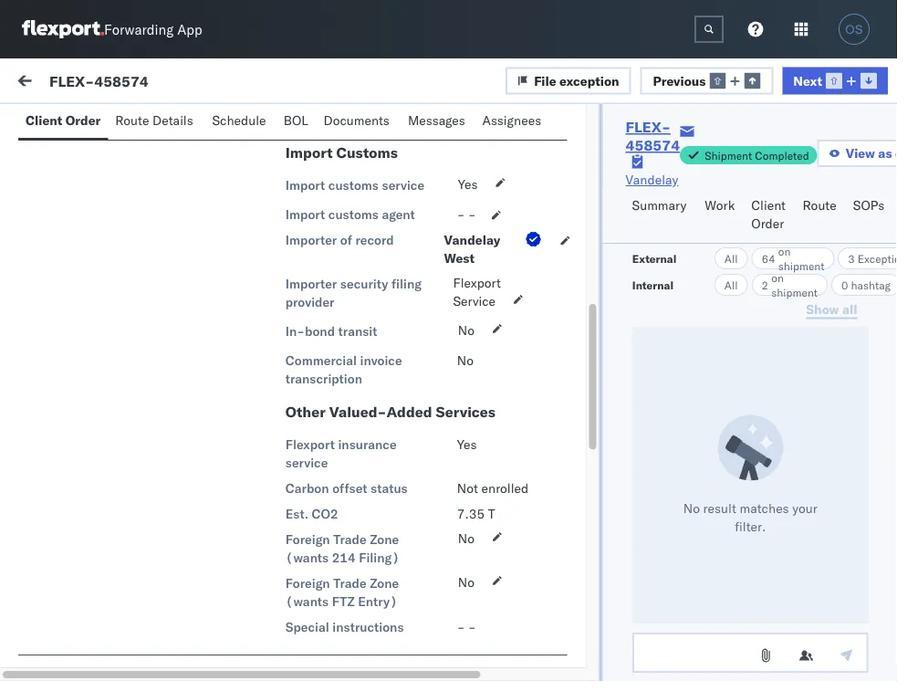 Task type: vqa. For each thing, say whether or not it's contained in the screenshot.
12:00 PM EST, Feb 25, 2023 Air
no



Task type: describe. For each thing, give the bounding box(es) containing it.
exceptio
[[858, 252, 898, 265]]

filing
[[392, 276, 422, 292]]

import customs agent
[[286, 206, 415, 222]]

no for foreign trade zone (wants 214 filing)
[[458, 531, 475, 547]]

am for 12:33
[[434, 390, 454, 406]]

instructions
[[333, 619, 404, 635]]

3
[[849, 252, 855, 265]]

external (0)
[[29, 116, 104, 132]]

view as c button
[[818, 140, 898, 167]]

zone for foreign trade zone (wants 214 filing)
[[370, 532, 399, 548]]

trade for ftz
[[334, 575, 367, 591]]

flex- for dec 17, 2026, 6:47 pm pst
[[690, 477, 728, 493]]

of
[[341, 232, 352, 248]]

export customs agent
[[286, 111, 415, 127]]

file exception
[[535, 72, 620, 88]]

added
[[387, 403, 433, 421]]

20, for dec 20, 2026, 12:39 am pst
[[333, 214, 353, 230]]

forwarding app
[[104, 21, 202, 38]]

as
[[879, 145, 893, 161]]

related
[[691, 158, 729, 172]]

test
[[129, 634, 153, 650]]

importer of record
[[286, 232, 394, 248]]

sops
[[854, 197, 885, 213]]

importer for importer of record
[[286, 232, 337, 248]]

filter.
[[735, 518, 766, 534]]

jason-test zhao
[[89, 634, 185, 650]]

(wants for foreign trade zone (wants 214 filing)
[[286, 550, 329, 566]]

details
[[153, 112, 193, 128]]

dec 20, 2026, 12:33 am pst
[[307, 390, 480, 406]]

status
[[371, 480, 408, 496]]

(wants for foreign trade zone (wants ftz entry)
[[286, 594, 329, 610]]

os
[[846, 22, 864, 36]]

commercial
[[286, 353, 357, 369]]

pst up vandelay west
[[457, 214, 480, 230]]

est. co2
[[286, 506, 339, 522]]

app
[[177, 21, 202, 38]]

time
[[308, 158, 332, 172]]

message for message list
[[212, 116, 266, 132]]

previous button
[[641, 67, 774, 94]]

external for external (0)
[[29, 116, 77, 132]]

import for import customs
[[286, 143, 333, 162]]

co2
[[312, 506, 339, 522]]

jason-
[[89, 634, 129, 650]]

no for in-bond transit
[[458, 322, 475, 338]]

in-
[[286, 323, 305, 339]]

foreign trade zone (wants 214 filing)
[[286, 532, 400, 566]]

security
[[341, 276, 389, 292]]

1 vertical spatial pm
[[426, 564, 445, 580]]

7.35
[[457, 506, 485, 522]]

bol button
[[277, 104, 317, 140]]

zone for foreign trade zone (wants ftz entry)
[[370, 575, 399, 591]]

sops button
[[847, 189, 894, 243]]

quoted route
[[18, 91, 96, 107]]

on for 64
[[779, 244, 791, 258]]

order for leftmost client order button
[[66, 112, 101, 128]]

1 dec 17, 2026, 6:47 pm pst from the top
[[307, 477, 471, 493]]

insurance
[[338, 437, 397, 453]]

flexport service
[[454, 275, 501, 309]]

transit
[[339, 323, 378, 339]]

summary button
[[625, 189, 698, 243]]

- - left assignees
[[457, 111, 477, 127]]

route details button
[[108, 104, 205, 140]]

0 vertical spatial pm
[[426, 477, 445, 493]]

export
[[286, 111, 325, 127]]

2 17, from the top
[[333, 564, 353, 580]]

quoted
[[18, 91, 62, 107]]

1 resize handle column header from the left
[[276, 153, 298, 681]]

message for message
[[136, 75, 189, 91]]

customs for import customs agent
[[329, 206, 379, 222]]

flex- 458574 for dec 8, 2026, 6:39 pm pst
[[690, 652, 776, 668]]

1 vertical spatial yes
[[457, 437, 477, 453]]

valued-
[[329, 403, 387, 421]]

shipment completed
[[705, 148, 810, 162]]

20, for dec 20, 2026, 12:35 am pst
[[333, 302, 353, 318]]

pst inside button
[[457, 390, 480, 406]]

internal (0) button
[[115, 108, 205, 143]]

flexport insurance service
[[286, 437, 397, 471]]

importer for importer security filing provider
[[286, 276, 337, 292]]

t
[[488, 506, 496, 522]]

6 dec from the top
[[307, 652, 329, 668]]

agent for export customs agent
[[382, 111, 415, 127]]

category
[[499, 158, 544, 172]]

dec 20, 2026, 12:39 am pst
[[307, 214, 480, 230]]

shipment for 64 on shipment
[[779, 259, 825, 273]]

c
[[896, 145, 898, 161]]

2026, up entry)
[[356, 564, 392, 580]]

work for my
[[52, 70, 99, 95]]

7.35 t
[[457, 506, 496, 522]]

work button
[[698, 189, 745, 243]]

flexport for importer security filing provider
[[454, 275, 501, 291]]

flexport for other valued-added services
[[286, 437, 335, 453]]

route for route details
[[115, 112, 149, 128]]

messages
[[408, 112, 466, 128]]

- - up vandelay west
[[457, 206, 477, 222]]

dec 8, 2026, 6:39 pm pst
[[307, 652, 463, 668]]

commercial invoice transcription
[[286, 353, 402, 387]]

related work item/shipment
[[691, 158, 833, 172]]

no for foreign trade zone (wants ftz entry)
[[458, 575, 475, 591]]

foreign for foreign trade zone (wants ftz entry)
[[286, 575, 330, 591]]

2 on shipment
[[762, 271, 818, 299]]

2 dec 17, 2026, 6:47 pm pst from the top
[[307, 564, 471, 580]]

all for 64
[[725, 252, 738, 265]]

next button
[[783, 67, 889, 94]]

import customs service
[[286, 177, 425, 193]]

services
[[436, 403, 496, 421]]

vandelay for vandelay
[[626, 172, 679, 188]]

flexport. image
[[22, 20, 104, 38]]

completed
[[756, 148, 810, 162]]

z
[[66, 636, 71, 648]]

no result matches your filter.
[[684, 500, 818, 534]]

west
[[444, 250, 475, 266]]

in-bond transit
[[286, 323, 378, 339]]

dec 20, 2026, 12:35 am pst
[[307, 302, 480, 318]]

summary
[[633, 197, 687, 213]]

route for route
[[803, 197, 837, 213]]

client order for client order button to the bottom
[[752, 197, 787, 232]]

other
[[286, 403, 326, 421]]

1 horizontal spatial client
[[752, 197, 787, 213]]

import for import customs service
[[286, 177, 325, 193]]

route details
[[115, 112, 193, 128]]

2026, right 8,
[[348, 652, 384, 668]]

foreign trade zone (wants ftz entry)
[[286, 575, 399, 610]]

next
[[794, 72, 823, 88]]

exception
[[560, 72, 620, 88]]

(0) for internal (0)
[[171, 116, 194, 132]]

special
[[286, 619, 330, 635]]

12:35
[[395, 302, 431, 318]]

flex- for dec 8, 2026, 6:39 pm pst
[[690, 652, 728, 668]]

other valued-added services
[[286, 403, 496, 421]]



Task type: locate. For each thing, give the bounding box(es) containing it.
2026, down invoice
[[356, 390, 392, 406]]

1 customs from the top
[[328, 111, 379, 127]]

transcription
[[286, 371, 363, 387]]

file
[[535, 72, 557, 88]]

order up 64
[[752, 216, 785, 232]]

pst down the west
[[457, 302, 480, 318]]

zone inside foreign trade zone (wants 214 filing)
[[370, 532, 399, 548]]

1 vertical spatial am
[[434, 302, 454, 318]]

1 vertical spatial work
[[732, 158, 756, 172]]

1 vertical spatial client order button
[[745, 189, 796, 243]]

pm right filing)
[[426, 564, 445, 580]]

all left 2
[[725, 278, 738, 292]]

2 zone from the top
[[370, 575, 399, 591]]

import for import customs agent
[[286, 206, 325, 222]]

1 vertical spatial vandelay
[[444, 232, 501, 248]]

external inside button
[[29, 116, 77, 132]]

2 dec from the top
[[307, 302, 329, 318]]

2 vertical spatial am
[[434, 390, 454, 406]]

1 horizontal spatial vandelay
[[626, 172, 679, 188]]

trade up ftz
[[334, 575, 367, 591]]

1 am from the top
[[434, 214, 454, 230]]

2 importer from the top
[[286, 276, 337, 292]]

agent up record
[[382, 206, 415, 222]]

- - up dec 8, 2026, 6:39 pm pst
[[457, 619, 477, 635]]

1 horizontal spatial internal
[[633, 278, 674, 292]]

1 importer from the top
[[286, 232, 337, 248]]

2 (wants from the top
[[286, 594, 329, 610]]

0 vertical spatial service
[[382, 177, 425, 193]]

0 vertical spatial order
[[66, 112, 101, 128]]

message left list
[[212, 116, 266, 132]]

0 vertical spatial customs
[[328, 111, 379, 127]]

2 foreign from the top
[[286, 575, 330, 591]]

offset
[[333, 480, 368, 496]]

message inside button
[[136, 75, 189, 91]]

(wants inside foreign trade zone (wants 214 filing)
[[286, 550, 329, 566]]

zone
[[370, 532, 399, 548], [370, 575, 399, 591]]

8,
[[333, 652, 345, 668]]

flex-
[[49, 71, 94, 90], [626, 118, 671, 136], [690, 214, 728, 230], [690, 477, 728, 493], [690, 652, 728, 668]]

dec left 8,
[[307, 652, 329, 668]]

(0)
[[81, 116, 104, 132], [171, 116, 194, 132]]

dec up importer of record
[[307, 214, 329, 230]]

vandelay
[[626, 172, 679, 188], [444, 232, 501, 248]]

customs up import customs agent
[[329, 177, 379, 193]]

6:47 up entry)
[[395, 564, 423, 580]]

on inside 64 on shipment
[[779, 244, 791, 258]]

4 dec from the top
[[307, 477, 329, 493]]

20,
[[333, 214, 353, 230], [333, 302, 353, 318], [333, 390, 353, 406]]

1 vertical spatial 17,
[[333, 564, 353, 580]]

1 horizontal spatial order
[[752, 216, 785, 232]]

message inside button
[[212, 116, 266, 132]]

external down quoted route
[[29, 116, 77, 132]]

20, up in-bond transit
[[333, 302, 353, 318]]

zhao
[[157, 634, 185, 650]]

customs for export customs agent
[[328, 111, 379, 127]]

resize handle column header for category
[[660, 153, 682, 681]]

2 vertical spatial 20,
[[333, 390, 353, 406]]

0 vertical spatial yes
[[458, 176, 478, 192]]

1 dec from the top
[[307, 214, 329, 230]]

1 vertical spatial customs
[[329, 177, 379, 193]]

(wants up special
[[286, 594, 329, 610]]

1 vertical spatial all button
[[715, 274, 748, 296]]

route
[[115, 112, 149, 128], [803, 197, 837, 213]]

20, down 'transcription'
[[333, 390, 353, 406]]

1 vertical spatial dec 17, 2026, 6:47 pm pst
[[307, 564, 471, 580]]

service
[[454, 293, 496, 309]]

64 on shipment
[[762, 244, 825, 273]]

0 horizontal spatial route
[[115, 112, 149, 128]]

1 horizontal spatial flexport
[[454, 275, 501, 291]]

all
[[725, 252, 738, 265], [725, 278, 738, 292]]

all button for 2
[[715, 274, 748, 296]]

0 vertical spatial client order button
[[18, 104, 108, 140]]

am for 12:35
[[434, 302, 454, 318]]

client down the related work item/shipment
[[752, 197, 787, 213]]

on right 64
[[779, 244, 791, 258]]

flex- for dec 20, 2026, 12:39 am pst
[[690, 214, 728, 230]]

am inside button
[[434, 390, 454, 406]]

1 vertical spatial 6:47
[[395, 564, 423, 580]]

2 customs from the top
[[329, 177, 379, 193]]

3 am from the top
[[434, 390, 454, 406]]

2 import from the top
[[286, 177, 325, 193]]

0 vertical spatial client order
[[26, 112, 101, 128]]

2026, up transit
[[356, 302, 392, 318]]

17,
[[333, 477, 353, 493], [333, 564, 353, 580]]

all button left 64
[[715, 248, 748, 269]]

vandelay up summary
[[626, 172, 679, 188]]

20, for dec 20, 2026, 12:33 am pst
[[333, 390, 353, 406]]

foreign up special
[[286, 575, 330, 591]]

resize handle column header for related work item/shipment
[[851, 153, 873, 681]]

(0) inside button
[[171, 116, 194, 132]]

all left 64
[[725, 252, 738, 265]]

2 all from the top
[[725, 278, 738, 292]]

schedule
[[212, 112, 266, 128]]

flexport down other
[[286, 437, 335, 453]]

0 vertical spatial foreign
[[286, 532, 330, 548]]

customs up import customs
[[328, 111, 379, 127]]

1 all from the top
[[725, 252, 738, 265]]

pst right 6:39
[[441, 652, 463, 668]]

1 vertical spatial import
[[286, 177, 325, 193]]

shipment inside the 2 on shipment
[[772, 285, 818, 299]]

client
[[26, 112, 62, 128], [752, 197, 787, 213]]

0 vertical spatial work
[[52, 70, 99, 95]]

service for other valued-added services
[[286, 455, 328, 471]]

1 foreign from the top
[[286, 532, 330, 548]]

shipment right 64
[[779, 259, 825, 273]]

am right 12:35
[[434, 302, 454, 318]]

foreign for foreign trade zone (wants 214 filing)
[[286, 532, 330, 548]]

trade up 214
[[334, 532, 367, 548]]

1 vertical spatial trade
[[334, 575, 367, 591]]

3 exceptio
[[849, 252, 898, 265]]

3 import from the top
[[286, 206, 325, 222]]

0 horizontal spatial message
[[136, 75, 189, 91]]

ftz
[[332, 594, 355, 610]]

1 vertical spatial foreign
[[286, 575, 330, 591]]

0 horizontal spatial client order
[[26, 112, 101, 128]]

0 horizontal spatial work
[[52, 70, 99, 95]]

no inside no result matches your filter.
[[684, 500, 700, 516]]

2 (0) from the left
[[171, 116, 194, 132]]

0 vertical spatial dec 17, 2026, 6:47 pm pst
[[307, 477, 471, 493]]

6:47 down insurance
[[395, 477, 423, 493]]

0 vertical spatial zone
[[370, 532, 399, 548]]

3 resize handle column header from the left
[[660, 153, 682, 681]]

3 customs from the top
[[329, 206, 379, 222]]

service up carbon
[[286, 455, 328, 471]]

1 horizontal spatial route
[[803, 197, 837, 213]]

vandelay link
[[626, 171, 679, 189]]

agent
[[382, 111, 415, 127], [382, 206, 415, 222]]

external down summary button
[[633, 252, 677, 265]]

(0) inside button
[[81, 116, 104, 132]]

j z
[[62, 636, 71, 648]]

pst down the 7.35 on the right bottom of page
[[448, 564, 471, 580]]

1 6:47 from the top
[[395, 477, 423, 493]]

0 vertical spatial importer
[[286, 232, 337, 248]]

est.
[[286, 506, 309, 522]]

message up route details at the top left of page
[[136, 75, 189, 91]]

0 vertical spatial (wants
[[286, 550, 329, 566]]

documents
[[324, 112, 390, 128]]

agent up customs
[[382, 111, 415, 127]]

dec 17, 2026, 6:47 pm pst down insurance
[[307, 477, 471, 493]]

flex-458574
[[49, 71, 149, 90]]

vandelay up the west
[[444, 232, 501, 248]]

service inside flexport insurance service
[[286, 455, 328, 471]]

flex- 458574 for dec 20, 2026, 12:39 am pst
[[690, 214, 776, 230]]

0 horizontal spatial flexport
[[286, 437, 335, 453]]

flex- 458574
[[626, 118, 681, 154], [690, 214, 776, 230], [690, 477, 776, 493], [690, 652, 776, 668]]

trade inside foreign trade zone (wants ftz entry)
[[334, 575, 367, 591]]

import down the time
[[286, 177, 325, 193]]

0 vertical spatial all button
[[715, 248, 748, 269]]

0 horizontal spatial order
[[66, 112, 101, 128]]

not
[[457, 480, 479, 496]]

internal for internal (0)
[[122, 116, 167, 132]]

service up '12:39'
[[382, 177, 425, 193]]

on for 2
[[772, 271, 784, 285]]

1 all button from the top
[[715, 248, 748, 269]]

4 resize handle column header from the left
[[851, 153, 873, 681]]

j
[[62, 636, 66, 648]]

zone inside foreign trade zone (wants ftz entry)
[[370, 575, 399, 591]]

1 vertical spatial zone
[[370, 575, 399, 591]]

20, inside button
[[333, 390, 353, 406]]

client order up 64
[[752, 197, 787, 232]]

1 vertical spatial shipment
[[772, 285, 818, 299]]

dec up est. co2
[[307, 477, 329, 493]]

0 vertical spatial flexport
[[454, 275, 501, 291]]

2026,
[[356, 214, 392, 230], [356, 302, 392, 318], [356, 390, 392, 406], [356, 477, 392, 493], [356, 564, 392, 580], [348, 652, 384, 668]]

importer left the of
[[286, 232, 337, 248]]

0 horizontal spatial external
[[29, 116, 77, 132]]

pm right 6:39
[[418, 652, 437, 668]]

0 horizontal spatial client
[[26, 112, 62, 128]]

on inside the 2 on shipment
[[772, 271, 784, 285]]

on
[[779, 244, 791, 258], [772, 271, 784, 285]]

view
[[847, 145, 876, 161]]

dec left 214
[[307, 564, 329, 580]]

all button left 2
[[715, 274, 748, 296]]

0 vertical spatial 20,
[[333, 214, 353, 230]]

importer inside importer security filing provider
[[286, 276, 337, 292]]

64
[[762, 252, 776, 265]]

0 vertical spatial vandelay
[[626, 172, 679, 188]]

importer up provider
[[286, 276, 337, 292]]

bol
[[284, 112, 309, 128]]

1 horizontal spatial client order button
[[745, 189, 796, 243]]

(0) for external (0)
[[81, 116, 104, 132]]

work for related
[[732, 158, 756, 172]]

1 (wants from the top
[[286, 550, 329, 566]]

1 vertical spatial message
[[212, 116, 266, 132]]

all button
[[715, 248, 748, 269], [715, 274, 748, 296]]

matches
[[740, 500, 789, 516]]

internal inside internal (0) button
[[122, 116, 167, 132]]

1 vertical spatial on
[[772, 271, 784, 285]]

1 horizontal spatial client order
[[752, 197, 787, 232]]

message list
[[212, 116, 291, 132]]

5 dec from the top
[[307, 564, 329, 580]]

am right '12:39'
[[434, 214, 454, 230]]

route button
[[796, 189, 847, 243]]

customs up the of
[[329, 206, 379, 222]]

previous
[[654, 72, 706, 88]]

1 vertical spatial 20,
[[333, 302, 353, 318]]

2 vertical spatial import
[[286, 206, 325, 222]]

external for external
[[633, 252, 677, 265]]

12:39
[[395, 214, 431, 230]]

route
[[65, 91, 96, 107]]

route down item/shipment
[[803, 197, 837, 213]]

1 vertical spatial route
[[803, 197, 837, 213]]

2
[[762, 278, 769, 292]]

1 vertical spatial external
[[633, 252, 677, 265]]

flex- 458574 for dec 17, 2026, 6:47 pm pst
[[690, 477, 776, 493]]

0 vertical spatial external
[[29, 116, 77, 132]]

2 am from the top
[[434, 302, 454, 318]]

my
[[18, 70, 47, 95]]

list
[[269, 116, 291, 132]]

enrolled
[[482, 480, 529, 496]]

dec down 'transcription'
[[307, 390, 329, 406]]

service for import customs
[[382, 177, 425, 193]]

1 horizontal spatial message
[[212, 116, 266, 132]]

yes
[[458, 176, 478, 192], [457, 437, 477, 453]]

1 vertical spatial client
[[752, 197, 787, 213]]

-
[[190, 91, 198, 107], [201, 91, 209, 107], [457, 111, 465, 127], [469, 111, 477, 127], [457, 206, 465, 222], [469, 206, 477, 222], [498, 214, 506, 230], [498, 302, 506, 318], [498, 477, 506, 493], [498, 564, 506, 580], [457, 619, 465, 635], [469, 619, 477, 635], [498, 652, 506, 668]]

0 vertical spatial shipment
[[779, 259, 825, 273]]

0 vertical spatial import
[[286, 143, 333, 162]]

0 vertical spatial message
[[136, 75, 189, 91]]

1 vertical spatial service
[[286, 455, 328, 471]]

client order for leftmost client order button
[[26, 112, 101, 128]]

yes up vandelay west
[[458, 176, 478, 192]]

1 vertical spatial order
[[752, 216, 785, 232]]

1 vertical spatial client order
[[752, 197, 787, 232]]

1 vertical spatial agent
[[382, 206, 415, 222]]

assignees button
[[475, 104, 552, 140]]

not enrolled
[[457, 480, 529, 496]]

order down route
[[66, 112, 101, 128]]

client order down quoted route
[[26, 112, 101, 128]]

1 agent from the top
[[382, 111, 415, 127]]

dec 17, 2026, 6:47 pm pst up entry)
[[307, 564, 471, 580]]

2 vertical spatial customs
[[329, 206, 379, 222]]

shipment inside 64 on shipment
[[779, 259, 825, 273]]

service
[[382, 177, 425, 193], [286, 455, 328, 471]]

your
[[793, 500, 818, 516]]

dec up bond
[[307, 302, 329, 318]]

1 vertical spatial flexport
[[286, 437, 335, 453]]

0 horizontal spatial client order button
[[18, 104, 108, 140]]

0 horizontal spatial (0)
[[81, 116, 104, 132]]

17, down flexport insurance service
[[333, 477, 353, 493]]

all for 2
[[725, 278, 738, 292]]

route left 'details'
[[115, 112, 149, 128]]

2 6:47 from the top
[[395, 564, 423, 580]]

1 horizontal spatial service
[[382, 177, 425, 193]]

1 import from the top
[[286, 143, 333, 162]]

20, up importer of record
[[333, 214, 353, 230]]

resize handle column header
[[276, 153, 298, 681], [468, 153, 490, 681], [660, 153, 682, 681], [851, 153, 873, 681]]

client order
[[26, 112, 101, 128], [752, 197, 787, 232]]

entry)
[[358, 594, 398, 610]]

documents button
[[317, 104, 401, 140]]

1 (0) from the left
[[81, 116, 104, 132]]

0 horizontal spatial service
[[286, 455, 328, 471]]

1 vertical spatial (wants
[[286, 594, 329, 610]]

zone up filing)
[[370, 532, 399, 548]]

1 horizontal spatial external
[[633, 252, 677, 265]]

0 vertical spatial 17,
[[333, 477, 353, 493]]

carbon
[[286, 480, 329, 496]]

1 vertical spatial all
[[725, 278, 738, 292]]

2 agent from the top
[[382, 206, 415, 222]]

agent for import customs agent
[[382, 206, 415, 222]]

invoice
[[360, 353, 402, 369]]

am right 12:33
[[434, 390, 454, 406]]

filing)
[[359, 550, 400, 566]]

1 vertical spatial importer
[[286, 276, 337, 292]]

0 horizontal spatial internal
[[122, 116, 167, 132]]

work
[[52, 70, 99, 95], [732, 158, 756, 172]]

shipment right 2
[[772, 285, 818, 299]]

assignees
[[483, 112, 542, 128]]

1 horizontal spatial work
[[732, 158, 756, 172]]

1 17, from the top
[[333, 477, 353, 493]]

1 zone from the top
[[370, 532, 399, 548]]

import up importer of record
[[286, 206, 325, 222]]

2026, up record
[[356, 214, 392, 230]]

0 vertical spatial client
[[26, 112, 62, 128]]

2026, down insurance
[[356, 477, 392, 493]]

no
[[458, 322, 475, 338], [457, 353, 474, 369], [684, 500, 700, 516], [458, 531, 475, 547], [458, 575, 475, 591]]

1 horizontal spatial (0)
[[171, 116, 194, 132]]

vandelay for vandelay west
[[444, 232, 501, 248]]

0 hashtag
[[842, 278, 891, 292]]

am
[[434, 214, 454, 230], [434, 302, 454, 318], [434, 390, 454, 406]]

message button
[[128, 58, 220, 108]]

0 vertical spatial agent
[[382, 111, 415, 127]]

17, up ftz
[[333, 564, 353, 580]]

2 20, from the top
[[333, 302, 353, 318]]

external
[[29, 116, 77, 132], [633, 252, 677, 265]]

shipment for 2 on shipment
[[772, 285, 818, 299]]

2 trade from the top
[[334, 575, 367, 591]]

yes down the services
[[457, 437, 477, 453]]

carbon offset status
[[286, 480, 408, 496]]

on right 2
[[772, 271, 784, 285]]

zone up entry)
[[370, 575, 399, 591]]

foreign inside foreign trade zone (wants ftz entry)
[[286, 575, 330, 591]]

pm left not
[[426, 477, 445, 493]]

flexport inside flexport insurance service
[[286, 437, 335, 453]]

dec 17, 2026, 6:47 pm pst
[[307, 477, 471, 493], [307, 564, 471, 580]]

dec inside button
[[307, 390, 329, 406]]

0 vertical spatial 6:47
[[395, 477, 423, 493]]

flexport
[[454, 275, 501, 291], [286, 437, 335, 453]]

2 resize handle column header from the left
[[468, 153, 490, 681]]

1 trade from the top
[[334, 532, 367, 548]]

trade for 214
[[334, 532, 367, 548]]

flex- 458574 link
[[626, 118, 681, 154]]

6:39
[[387, 652, 415, 668]]

0 vertical spatial all
[[725, 252, 738, 265]]

2 vertical spatial pm
[[418, 652, 437, 668]]

foreign inside foreign trade zone (wants 214 filing)
[[286, 532, 330, 548]]

customs for import customs service
[[329, 177, 379, 193]]

all button for 64
[[715, 248, 748, 269]]

0 vertical spatial am
[[434, 214, 454, 230]]

message
[[136, 75, 189, 91], [212, 116, 266, 132]]

result
[[703, 500, 737, 516]]

0 vertical spatial on
[[779, 244, 791, 258]]

3 dec from the top
[[307, 390, 329, 406]]

hashtag
[[851, 278, 891, 292]]

importer security filing provider
[[286, 276, 422, 310]]

0 horizontal spatial vandelay
[[444, 232, 501, 248]]

0 vertical spatial trade
[[334, 532, 367, 548]]

0 vertical spatial internal
[[122, 116, 167, 132]]

flexport up 'service' on the top of page
[[454, 275, 501, 291]]

2026, inside button
[[356, 390, 392, 406]]

order for client order button to the bottom
[[752, 216, 785, 232]]

resize handle column header for time
[[468, 153, 490, 681]]

file exception button
[[506, 67, 632, 94], [506, 67, 632, 94]]

3 20, from the top
[[333, 390, 353, 406]]

record
[[356, 232, 394, 248]]

pst right 12:33
[[457, 390, 480, 406]]

(wants left 214
[[286, 550, 329, 566]]

None text field
[[695, 16, 724, 43], [633, 633, 869, 673], [695, 16, 724, 43], [633, 633, 869, 673]]

1 20, from the top
[[333, 214, 353, 230]]

import down bol button
[[286, 143, 333, 162]]

internal for internal
[[633, 278, 674, 292]]

(wants inside foreign trade zone (wants ftz entry)
[[286, 594, 329, 610]]

am for 12:39
[[434, 214, 454, 230]]

import customs
[[286, 143, 398, 162]]

foreign down est. co2
[[286, 532, 330, 548]]

forwarding app link
[[22, 20, 202, 38]]

1 vertical spatial internal
[[633, 278, 674, 292]]

2 all button from the top
[[715, 274, 748, 296]]

- - up 'details'
[[190, 91, 209, 107]]

trade inside foreign trade zone (wants 214 filing)
[[334, 532, 367, 548]]

0 vertical spatial route
[[115, 112, 149, 128]]

client down quoted
[[26, 112, 62, 128]]

pst up the 7.35 on the right bottom of page
[[448, 477, 471, 493]]

vandelay west
[[444, 232, 501, 266]]

dec
[[307, 214, 329, 230], [307, 302, 329, 318], [307, 390, 329, 406], [307, 477, 329, 493], [307, 564, 329, 580], [307, 652, 329, 668]]



